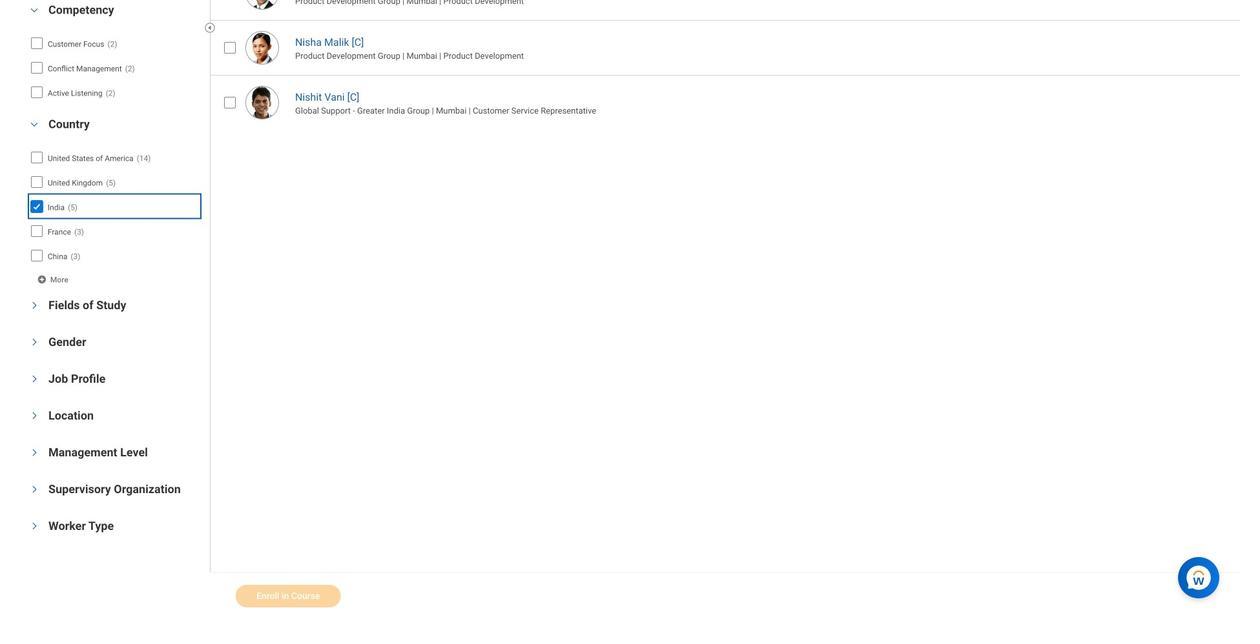 Task type: describe. For each thing, give the bounding box(es) containing it.
1 vertical spatial chevron down image
[[30, 372, 39, 387]]

1 group from the top
[[26, 2, 203, 106]]

check small image
[[29, 199, 44, 215]]

1 list item from the top
[[210, 0, 1240, 20]]

2 list item from the top
[[210, 20, 1240, 75]]



Task type: locate. For each thing, give the bounding box(es) containing it.
1 vertical spatial tree
[[29, 147, 199, 267]]

0 vertical spatial chevron down image
[[26, 6, 42, 15]]

tree
[[30, 33, 199, 104], [29, 147, 199, 267]]

2 vertical spatial chevron down image
[[30, 408, 39, 424]]

chevron down image inside group
[[26, 6, 42, 15]]

0 vertical spatial group
[[26, 2, 203, 106]]

list item
[[210, 0, 1240, 20], [210, 20, 1240, 75], [210, 75, 1240, 130]]

group
[[26, 2, 203, 106], [26, 116, 203, 288]]

chevron down image
[[26, 120, 42, 129], [30, 298, 39, 313], [30, 335, 39, 350], [30, 445, 39, 461], [30, 482, 39, 498], [30, 519, 39, 534]]

0 vertical spatial tree
[[30, 33, 199, 104]]

filter search field
[[26, 0, 210, 549]]

chevron down image
[[26, 6, 42, 15], [30, 372, 39, 387], [30, 408, 39, 424]]

3 list item from the top
[[210, 75, 1240, 130]]

2 group from the top
[[26, 116, 203, 288]]

1 vertical spatial group
[[26, 116, 203, 288]]



Task type: vqa. For each thing, say whether or not it's contained in the screenshot.
group
yes



